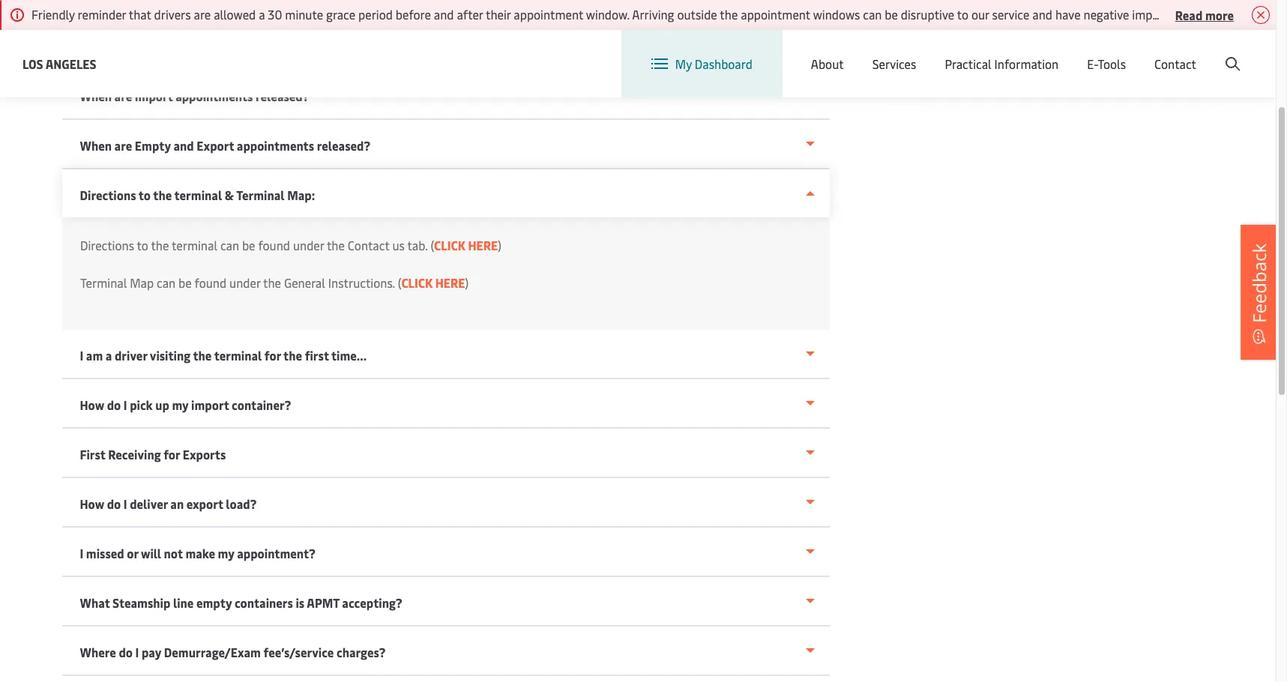 Task type: describe. For each thing, give the bounding box(es) containing it.
0 horizontal spatial found
[[195, 274, 227, 291]]

i left missed
[[80, 545, 84, 562]]

steamship
[[113, 595, 171, 611]]

trucking
[[369, 4, 416, 20]]

receiving
[[109, 446, 161, 463]]

line
[[174, 595, 194, 611]]

0 vertical spatial contact
[[1155, 55, 1197, 72]]

los angeles link
[[22, 54, 96, 73]]

do for deliver
[[107, 496, 121, 512]]

live
[[179, 22, 199, 39]]

and left have
[[1033, 6, 1053, 22]]

i am a driver visiting the terminal for the first time...
[[80, 347, 367, 364]]

time...
[[332, 347, 367, 364]]

fee's/service
[[264, 644, 334, 661]]

practical information
[[945, 55, 1059, 72]]

a inside dropdown button
[[106, 347, 112, 364]]

1 horizontal spatial a
[[259, 6, 265, 22]]

container?
[[232, 397, 292, 413]]

global
[[987, 44, 1022, 60]]

the right visiting
[[193, 347, 212, 364]]

2 vertical spatial can
[[157, 274, 176, 291]]

2 vertical spatial be
[[178, 274, 192, 291]]

are left 'allowed'
[[194, 6, 211, 22]]

i for pay
[[136, 644, 139, 661]]

+1
[[950, 48, 962, 64]]

my
[[675, 55, 692, 72]]

global menu button
[[954, 30, 1070, 75]]

0 vertical spatial be
[[885, 6, 898, 22]]

terminal inside dropdown button
[[237, 187, 285, 203]]

terminal for can
[[172, 237, 217, 253]]

needs.
[[451, 22, 486, 39]]

of
[[584, 4, 596, 20]]

switch location button
[[830, 43, 939, 60]]

services button
[[873, 30, 917, 97]]

friendly reminder that drivers are allowed a 30 minute grace period before and after their appointment window. arriving outside the appointment windows can be disruptive to our service and have negative impacts on drivers who arrive
[[31, 6, 1288, 22]]

angeles.
[[62, 22, 109, 39]]

0 horizontal spatial (
[[398, 274, 401, 291]]

frequently
[[161, 4, 220, 20]]

i am a driver visiting the terminal for the first time... button
[[62, 330, 830, 379]]

for inside dropdown button
[[265, 347, 281, 364]]

what steamship line empty containers is apmt accepting?
[[80, 595, 403, 611]]

deliver
[[130, 496, 168, 512]]

services
[[873, 55, 917, 72]]

load?
[[226, 496, 257, 512]]

create
[[1166, 44, 1201, 60]]

feedback
[[1247, 244, 1272, 323]]

instructions.
[[328, 274, 395, 291]]

read more
[[1176, 6, 1234, 23]]

arriving
[[632, 6, 675, 22]]

directions to the terminal & terminal map: element
[[62, 217, 830, 330]]

window.
[[586, 6, 630, 22]]

directions for directions to the terminal & terminal map:
[[80, 187, 137, 203]]

where do i pay demurrage/exam fee's/service charges?
[[80, 644, 386, 661]]

click here link for here
[[401, 274, 465, 291]]

contact inside directions to the terminal & terminal map: element
[[348, 237, 390, 253]]

2 drivers from the left
[[1195, 6, 1231, 22]]

when for when are empty and export appointments released?
[[80, 137, 112, 154]]

how do i deliver an export load? button
[[62, 478, 830, 528]]

i missed or will not make my appointment?
[[80, 545, 316, 562]]

up
[[156, 397, 170, 413]]

addressing
[[317, 22, 377, 39]]

and left "after"
[[434, 6, 454, 22]]

1 appointment from the left
[[514, 6, 583, 22]]

at
[[660, 4, 671, 20]]

or
[[127, 545, 139, 562]]

do for pick
[[107, 397, 121, 413]]

angeles
[[46, 55, 96, 72]]

switch location
[[854, 43, 939, 60]]

is
[[296, 595, 305, 611]]

0 vertical spatial under
[[293, 237, 324, 253]]

where do i pay demurrage/exam fee's/service charges? button
[[62, 627, 830, 676]]

empty
[[197, 595, 232, 611]]

regarding
[[313, 4, 366, 20]]

0 vertical spatial here
[[468, 237, 498, 253]]

on
[[1178, 6, 1192, 22]]

221-
[[994, 48, 1018, 64]]

to for directions to the terminal & terminal map:
[[139, 187, 151, 203]]

how for how do i pick up my import container?
[[80, 397, 105, 413]]

how do i pick up my import container? button
[[62, 379, 830, 429]]

questions
[[257, 4, 311, 20]]

0 vertical spatial appointments
[[176, 88, 253, 104]]

missed
[[86, 545, 125, 562]]

friendly
[[31, 6, 75, 22]]

apmt
[[307, 595, 340, 611]]

practical
[[945, 55, 992, 72]]

directions to the terminal & terminal map: button
[[62, 169, 830, 217]]

location
[[893, 43, 939, 60]]

about button
[[811, 30, 844, 97]]

click here link for tab.
[[434, 237, 498, 253]]

customer
[[925, 7, 996, 29]]

400
[[783, 4, 806, 20]]

directions to the terminal can be found under the contact us tab. ( click here )
[[80, 237, 502, 253]]

e-tools
[[1087, 55, 1126, 72]]

import
[[135, 88, 173, 104]]

the up 'map'
[[151, 237, 169, 253]]

tools
[[1098, 55, 1126, 72]]

login / create account
[[1127, 44, 1248, 60]]

who
[[1234, 6, 1257, 22]]

accepting?
[[343, 595, 403, 611]]

are left empty
[[115, 137, 133, 154]]

to for directions to the terminal can be found under the contact us tab. ( click here )
[[137, 237, 148, 253]]

information
[[995, 55, 1059, 72]]

0 vertical spatial can
[[863, 6, 882, 22]]

driver
[[115, 347, 148, 364]]

current
[[407, 22, 448, 39]]

where
[[80, 644, 116, 661]]

asked
[[222, 4, 254, 20]]

read more button
[[1176, 5, 1234, 24]]

my inside how do i pick up my import container? dropdown button
[[172, 397, 189, 413]]

will inside 'the following are frequently asked questions regarding trucking requirements and the draying of containers at apm terminals pier 400 los angeles. all links are live and will assist you in addressing your current needs.'
[[225, 22, 245, 39]]

i left am
[[80, 347, 84, 364]]

the inside 'the following are frequently asked questions regarding trucking requirements and the draying of containers at apm terminals pier 400 los angeles. all links are live and will assist you in addressing your current needs.'
[[518, 4, 537, 20]]

map:
[[288, 187, 315, 203]]

1 horizontal spatial can
[[220, 237, 239, 253]]

directions for directions to the terminal can be found under the contact us tab. ( click here )
[[80, 237, 134, 253]]

customer care
[[925, 7, 1032, 29]]

after
[[457, 6, 483, 22]]



Task type: vqa. For each thing, say whether or not it's contained in the screenshot.
the leftmost Drivers
yes



Task type: locate. For each thing, give the bounding box(es) containing it.
terminal left 'map'
[[80, 274, 127, 291]]

can right windows at the right top of page
[[863, 6, 882, 22]]

make
[[186, 545, 216, 562]]

0 vertical spatial (
[[431, 237, 434, 253]]

and
[[495, 4, 516, 20], [434, 6, 454, 22], [1033, 6, 1053, 22], [202, 22, 222, 39], [174, 137, 194, 154]]

30
[[268, 6, 282, 22]]

0 vertical spatial will
[[225, 22, 245, 39]]

i left pick
[[124, 397, 128, 413]]

1 horizontal spatial appointment
[[741, 6, 811, 22]]

+1 (310) 221-4100 link
[[925, 47, 1192, 66]]

my
[[172, 397, 189, 413], [218, 545, 235, 562]]

i inside dropdown button
[[124, 496, 128, 512]]

care
[[1000, 7, 1032, 29]]

1 vertical spatial how
[[80, 496, 105, 512]]

assist
[[247, 22, 279, 39]]

be
[[885, 6, 898, 22], [242, 237, 255, 253], [178, 274, 192, 291]]

first
[[305, 347, 329, 364]]

0 vertical spatial a
[[259, 6, 265, 22]]

1 horizontal spatial for
[[265, 347, 281, 364]]

0 vertical spatial los
[[808, 4, 827, 20]]

2 vertical spatial do
[[119, 644, 133, 661]]

click here link down the tab.
[[401, 274, 465, 291]]

your
[[379, 22, 404, 39]]

the right outside
[[720, 6, 738, 22]]

do left pick
[[107, 397, 121, 413]]

0 horizontal spatial will
[[141, 545, 162, 562]]

when are empty and export appointments released?
[[80, 137, 371, 154]]

1 horizontal spatial terminal
[[237, 187, 285, 203]]

click down the tab.
[[401, 274, 433, 291]]

my dashboard
[[675, 55, 753, 72]]

appointments
[[176, 88, 253, 104], [237, 137, 315, 154]]

0 vertical spatial terminal
[[237, 187, 285, 203]]

the right their on the left top
[[518, 4, 537, 20]]

a right am
[[106, 347, 112, 364]]

1 vertical spatial a
[[106, 347, 112, 364]]

terminal left the & at the top of page
[[175, 187, 222, 203]]

1 vertical spatial to
[[139, 187, 151, 203]]

1 vertical spatial when
[[80, 137, 112, 154]]

when left empty
[[80, 137, 112, 154]]

when are import appointments released?
[[80, 88, 310, 104]]

export
[[197, 137, 235, 154]]

i missed or will not make my appointment? button
[[62, 528, 830, 577]]

1 vertical spatial here
[[435, 274, 465, 291]]

are
[[140, 4, 158, 20], [194, 6, 211, 22], [159, 22, 176, 39], [115, 88, 133, 104], [115, 137, 133, 154]]

feedback button
[[1241, 225, 1279, 360]]

here
[[468, 237, 498, 253], [435, 274, 465, 291]]

2 directions from the top
[[80, 237, 134, 253]]

&
[[225, 187, 234, 203]]

1 horizontal spatial found
[[258, 237, 290, 253]]

their
[[486, 6, 511, 22]]

the up instructions.
[[327, 237, 345, 253]]

appointment left the "of"
[[514, 6, 583, 22]]

am
[[86, 347, 103, 364]]

)
[[498, 237, 502, 253], [465, 274, 469, 291]]

1 drivers from the left
[[154, 6, 191, 22]]

how inside dropdown button
[[80, 397, 105, 413]]

outside
[[677, 6, 717, 22]]

to up 'map'
[[137, 237, 148, 253]]

0 horizontal spatial contact
[[348, 237, 390, 253]]

for inside dropdown button
[[164, 446, 180, 463]]

( down us
[[398, 274, 401, 291]]

when for when are import appointments released?
[[80, 88, 112, 104]]

when down "angeles"
[[80, 88, 112, 104]]

close alert image
[[1252, 6, 1270, 24]]

0 horizontal spatial my
[[172, 397, 189, 413]]

0 vertical spatial )
[[498, 237, 502, 253]]

period
[[358, 6, 393, 22]]

containers
[[599, 4, 657, 20], [235, 595, 294, 611]]

0 horizontal spatial appointment
[[514, 6, 583, 22]]

directions up 'map'
[[80, 237, 134, 253]]

empty
[[135, 137, 171, 154]]

) up i am a driver visiting the terminal for the first time... dropdown button
[[465, 274, 469, 291]]

can down the & at the top of page
[[220, 237, 239, 253]]

how for how do i deliver an export load?
[[80, 496, 105, 512]]

do for pay
[[119, 644, 133, 661]]

directions down empty
[[80, 187, 137, 203]]

1 horizontal spatial containers
[[599, 4, 657, 20]]

1 horizontal spatial los
[[808, 4, 827, 20]]

an
[[171, 496, 184, 512]]

0 vertical spatial to
[[957, 6, 969, 22]]

do inside dropdown button
[[107, 496, 121, 512]]

login / create account link
[[1099, 30, 1248, 74]]

1 how from the top
[[80, 397, 105, 413]]

drivers right on
[[1195, 6, 1231, 22]]

0 horizontal spatial under
[[229, 274, 261, 291]]

i left deliver
[[124, 496, 128, 512]]

appointment?
[[238, 545, 316, 562]]

negative
[[1084, 6, 1130, 22]]

2 horizontal spatial can
[[863, 6, 882, 22]]

0 vertical spatial when
[[80, 88, 112, 104]]

0 horizontal spatial )
[[465, 274, 469, 291]]

( right the tab.
[[431, 237, 434, 253]]

will down asked
[[225, 22, 245, 39]]

for left first
[[265, 347, 281, 364]]

0 vertical spatial click
[[434, 237, 466, 253]]

demurrage/exam
[[164, 644, 261, 661]]

will right or at the bottom left of the page
[[141, 545, 162, 562]]

0 horizontal spatial released?
[[256, 88, 310, 104]]

0 horizontal spatial be
[[178, 274, 192, 291]]

have
[[1056, 6, 1081, 22]]

that
[[129, 6, 151, 22]]

0 vertical spatial terminal
[[175, 187, 222, 203]]

appointment left windows at the right top of page
[[741, 6, 811, 22]]

practical information button
[[945, 30, 1059, 97]]

0 horizontal spatial for
[[164, 446, 180, 463]]

when
[[80, 88, 112, 104], [80, 137, 112, 154]]

drivers
[[154, 6, 191, 22], [1195, 6, 1231, 22]]

found right 'map'
[[195, 274, 227, 291]]

and right "after"
[[495, 4, 516, 20]]

0 vertical spatial containers
[[599, 4, 657, 20]]

1 vertical spatial can
[[220, 237, 239, 253]]

global menu
[[987, 44, 1055, 60]]

0 horizontal spatial los
[[22, 55, 43, 72]]

1 horizontal spatial click
[[434, 237, 466, 253]]

2 horizontal spatial be
[[885, 6, 898, 22]]

first
[[80, 446, 106, 463]]

allowed
[[214, 6, 256, 22]]

my inside i missed or will not make my appointment? dropdown button
[[218, 545, 235, 562]]

how do i deliver an export load?
[[80, 496, 257, 512]]

0 vertical spatial released?
[[256, 88, 310, 104]]

4100
[[1018, 48, 1046, 64]]

terminal for &
[[175, 187, 222, 203]]

click right the tab.
[[434, 237, 466, 253]]

contact button
[[1155, 30, 1197, 97]]

are up the "links" on the left top
[[140, 4, 158, 20]]

2 appointment from the left
[[741, 6, 811, 22]]

exports
[[183, 446, 226, 463]]

to left our
[[957, 6, 969, 22]]

switch
[[854, 43, 890, 60]]

about
[[811, 55, 844, 72]]

do
[[107, 397, 121, 413], [107, 496, 121, 512], [119, 644, 133, 661]]

1 vertical spatial terminal
[[80, 274, 127, 291]]

1 horizontal spatial under
[[293, 237, 324, 253]]

1 horizontal spatial my
[[218, 545, 235, 562]]

to down empty
[[139, 187, 151, 203]]

los inside 'the following are frequently asked questions regarding trucking requirements and the draying of containers at apm terminals pier 400 los angeles. all links are live and will assist you in addressing your current needs.'
[[808, 4, 827, 20]]

will inside i missed or will not make my appointment? dropdown button
[[141, 545, 162, 562]]

found up terminal map can be found under the general instructions. ( click here )
[[258, 237, 290, 253]]

0 horizontal spatial click
[[401, 274, 433, 291]]

are left live
[[159, 22, 176, 39]]

how do i pick up my import container?
[[80, 397, 292, 413]]

0 horizontal spatial containers
[[235, 595, 294, 611]]

0 vertical spatial do
[[107, 397, 121, 413]]

containers inside dropdown button
[[235, 595, 294, 611]]

(310)
[[964, 48, 992, 64]]

0 horizontal spatial here
[[435, 274, 465, 291]]

directions to the terminal & terminal map:
[[80, 187, 315, 203]]

1 horizontal spatial contact
[[1155, 55, 1197, 72]]

under down directions to the terminal can be found under the contact us tab. ( click here )
[[229, 274, 261, 291]]

be left disruptive
[[885, 6, 898, 22]]

i for deliver
[[124, 496, 128, 512]]

los left "angeles"
[[22, 55, 43, 72]]

los angeles
[[22, 55, 96, 72]]

directions inside directions to the terminal & terminal map: dropdown button
[[80, 187, 137, 203]]

1 horizontal spatial here
[[468, 237, 498, 253]]

my right up on the bottom
[[172, 397, 189, 413]]

2 vertical spatial to
[[137, 237, 148, 253]]

to inside dropdown button
[[139, 187, 151, 203]]

containers inside 'the following are frequently asked questions regarding trucking requirements and the draying of containers at apm terminals pier 400 los angeles. all links are live and will assist you in addressing your current needs.'
[[599, 4, 657, 20]]

appointments up map:
[[237, 137, 315, 154]]

i for pick
[[124, 397, 128, 413]]

and right empty
[[174, 137, 194, 154]]

1 vertical spatial click
[[401, 274, 433, 291]]

1 vertical spatial click here link
[[401, 274, 465, 291]]

1 horizontal spatial released?
[[317, 137, 371, 154]]

first receiving for exports button
[[62, 429, 830, 478]]

0 horizontal spatial a
[[106, 347, 112, 364]]

) down directions to the terminal & terminal map: dropdown button
[[498, 237, 502, 253]]

what steamship line empty containers is apmt accepting? button
[[62, 577, 830, 627]]

be right 'map'
[[178, 274, 192, 291]]

terminal up 'container?'
[[215, 347, 262, 364]]

tab.
[[407, 237, 428, 253]]

reminder
[[78, 6, 126, 22]]

for left exports
[[164, 446, 180, 463]]

1 horizontal spatial be
[[242, 237, 255, 253]]

terminal right the & at the top of page
[[237, 187, 285, 203]]

1 horizontal spatial )
[[498, 237, 502, 253]]

2 vertical spatial terminal
[[215, 347, 262, 364]]

terminal map can be found under the general instructions. ( click here )
[[80, 274, 469, 291]]

1 directions from the top
[[80, 187, 137, 203]]

can right 'map'
[[157, 274, 176, 291]]

0 vertical spatial click here link
[[434, 237, 498, 253]]

0 horizontal spatial drivers
[[154, 6, 191, 22]]

1 vertical spatial terminal
[[172, 237, 217, 253]]

you
[[281, 22, 302, 39]]

released?
[[256, 88, 310, 104], [317, 137, 371, 154]]

how left pick
[[80, 397, 105, 413]]

more
[[1206, 6, 1234, 23]]

0 vertical spatial directions
[[80, 187, 137, 203]]

0 horizontal spatial terminal
[[80, 274, 127, 291]]

drivers right that on the top of page
[[154, 6, 191, 22]]

here up i am a driver visiting the terminal for the first time... dropdown button
[[435, 274, 465, 291]]

account
[[1204, 44, 1248, 60]]

the left first
[[284, 347, 303, 364]]

terminal down 'directions to the terminal & terminal map:'
[[172, 237, 217, 253]]

0 vertical spatial found
[[258, 237, 290, 253]]

1 horizontal spatial (
[[431, 237, 434, 253]]

pick
[[130, 397, 153, 413]]

0 vertical spatial how
[[80, 397, 105, 413]]

import
[[192, 397, 229, 413]]

a left 30
[[259, 6, 265, 22]]

1 vertical spatial found
[[195, 274, 227, 291]]

2 how from the top
[[80, 496, 105, 512]]

0 vertical spatial for
[[265, 347, 281, 364]]

1 vertical spatial los
[[22, 55, 43, 72]]

disruptive
[[901, 6, 955, 22]]

containers left is
[[235, 595, 294, 611]]

appointment
[[514, 6, 583, 22], [741, 6, 811, 22]]

the
[[518, 4, 537, 20], [720, 6, 738, 22], [154, 187, 172, 203], [151, 237, 169, 253], [327, 237, 345, 253], [263, 274, 281, 291], [193, 347, 212, 364], [284, 347, 303, 364]]

are left the import
[[115, 88, 133, 104]]

the down empty
[[154, 187, 172, 203]]

before
[[396, 6, 431, 22]]

0 vertical spatial my
[[172, 397, 189, 413]]

1 vertical spatial containers
[[235, 595, 294, 611]]

2 when from the top
[[80, 137, 112, 154]]

service
[[992, 6, 1030, 22]]

1 horizontal spatial will
[[225, 22, 245, 39]]

1 vertical spatial will
[[141, 545, 162, 562]]

1 vertical spatial )
[[465, 274, 469, 291]]

(
[[431, 237, 434, 253], [398, 274, 401, 291]]

los right 400
[[808, 4, 827, 20]]

here down directions to the terminal & terminal map: dropdown button
[[468, 237, 498, 253]]

1 vertical spatial be
[[242, 237, 255, 253]]

visiting
[[150, 347, 191, 364]]

1 when from the top
[[80, 88, 112, 104]]

1 vertical spatial contact
[[348, 237, 390, 253]]

1 vertical spatial appointments
[[237, 137, 315, 154]]

pay
[[142, 644, 162, 661]]

how down first at the bottom left
[[80, 496, 105, 512]]

0 horizontal spatial can
[[157, 274, 176, 291]]

following
[[85, 4, 138, 20]]

under up the general at the left of the page
[[293, 237, 324, 253]]

appointments up export
[[176, 88, 253, 104]]

1 vertical spatial under
[[229, 274, 261, 291]]

1 horizontal spatial drivers
[[1195, 6, 1231, 22]]

windows
[[813, 6, 860, 22]]

and right live
[[202, 22, 222, 39]]

1 vertical spatial do
[[107, 496, 121, 512]]

the left the general at the left of the page
[[263, 274, 281, 291]]

1 vertical spatial released?
[[317, 137, 371, 154]]

pier
[[759, 4, 780, 20]]

and inside dropdown button
[[174, 137, 194, 154]]

click here link right the tab.
[[434, 237, 498, 253]]

1 vertical spatial directions
[[80, 237, 134, 253]]

how inside dropdown button
[[80, 496, 105, 512]]

1 vertical spatial (
[[398, 274, 401, 291]]

directions inside directions to the terminal & terminal map: element
[[80, 237, 134, 253]]

i left pay
[[136, 644, 139, 661]]

links
[[129, 22, 156, 39]]

login
[[1127, 44, 1156, 60]]

do left deliver
[[107, 496, 121, 512]]

be up terminal map can be found under the general instructions. ( click here )
[[242, 237, 255, 253]]

/
[[1158, 44, 1163, 60]]

containers left at
[[599, 4, 657, 20]]

1 vertical spatial my
[[218, 545, 235, 562]]

in
[[304, 22, 314, 39]]

do left pay
[[119, 644, 133, 661]]

my right make
[[218, 545, 235, 562]]

+1 (310) 221-4100
[[950, 48, 1046, 64]]

1 vertical spatial for
[[164, 446, 180, 463]]



